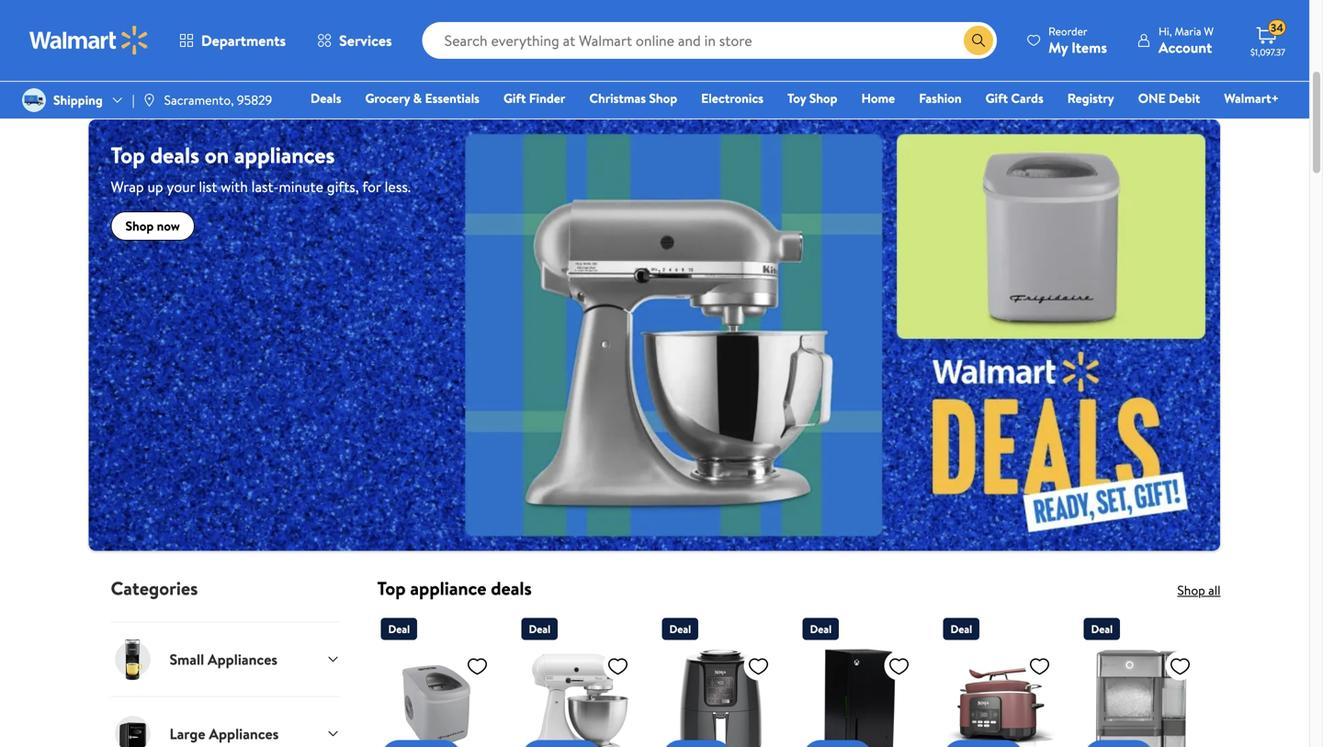 Task type: locate. For each thing, give the bounding box(es) containing it.
walmart+ link
[[1216, 88, 1287, 108]]

2 gift from the left
[[986, 89, 1008, 107]]

0 horizontal spatial deals
[[150, 140, 199, 170]]

gift cards
[[986, 89, 1044, 107]]

 image
[[22, 88, 46, 112]]

electronics link
[[693, 88, 772, 108]]

minute
[[279, 176, 323, 196]]

toy shop link
[[779, 88, 846, 108]]

0 horizontal spatial top
[[111, 140, 145, 170]]

microwaves link
[[281, 0, 451, 96]]

deal up ge profile™ opal™ nugget ice maker with side tank, countertop icemaker, stainless steel image
[[1091, 621, 1113, 637]]

deal up ninja 4qt air fryer, black, af100wm image
[[669, 621, 691, 637]]

add to favorites list, kitchenaid classic series 4.5 quart tilt-head stand mixer - k45ss image
[[607, 655, 629, 678]]

air fryers
[[721, 75, 781, 95]]

5 deal from the left
[[951, 621, 972, 637]]

gift for gift finder
[[503, 89, 526, 107]]

air
[[721, 75, 740, 95]]

deal for 2nd product group from right
[[951, 621, 972, 637]]

makers
[[175, 75, 220, 95]]

services button
[[301, 18, 408, 62]]

walmart image
[[29, 26, 149, 55]]

top
[[111, 140, 145, 170], [377, 575, 406, 601]]

departments
[[201, 30, 286, 51]]

$1,097.37
[[1251, 46, 1285, 58]]

4 deal from the left
[[810, 621, 832, 637]]

fashion link
[[911, 88, 970, 108]]

95829
[[237, 91, 272, 109]]

search icon image
[[971, 33, 986, 48]]

deal for fifth product group from the right
[[529, 621, 551, 637]]

registry
[[1067, 89, 1114, 107]]

coffee makers link
[[89, 0, 259, 96]]

toy shop
[[787, 89, 837, 107]]

categories
[[111, 575, 198, 601]]

slow cookers
[[902, 75, 985, 95]]

1 horizontal spatial top
[[377, 575, 406, 601]]

0 vertical spatial top
[[111, 140, 145, 170]]

top for appliance
[[377, 575, 406, 601]]

sacramento,
[[164, 91, 234, 109]]

for
[[362, 176, 381, 196]]

air fryers link
[[666, 0, 836, 96]]

1 gift from the left
[[503, 89, 526, 107]]

1 vertical spatial appliances
[[209, 723, 279, 744]]

gift finder link
[[495, 88, 574, 108]]

large appliances
[[170, 723, 279, 744]]

debit
[[1169, 89, 1200, 107]]

ovens
[[1142, 75, 1179, 95]]

list
[[78, 0, 1232, 96]]

|
[[132, 91, 135, 109]]

shop all
[[1177, 581, 1221, 599]]

6 product group from the left
[[1084, 611, 1199, 747]]

top up wrap
[[111, 140, 145, 170]]

1 horizontal spatial deals
[[491, 575, 532, 601]]

deals right appliance
[[491, 575, 532, 601]]

shop left the all
[[1177, 581, 1205, 599]]

up
[[147, 176, 163, 196]]

coffee
[[127, 75, 172, 95]]

shop
[[649, 89, 677, 107], [809, 89, 837, 107], [125, 217, 154, 235], [1177, 581, 1205, 599]]

0 vertical spatial appliances
[[208, 649, 277, 669]]

your
[[167, 176, 195, 196]]

deal down top appliance deals
[[388, 621, 410, 637]]

1 vertical spatial top
[[377, 575, 406, 601]]

ge profile™ opal™ nugget ice maker with side tank, countertop icemaker, stainless steel image
[[1084, 647, 1199, 747]]

1 product group from the left
[[381, 611, 496, 747]]

 image
[[142, 93, 157, 108]]

items
[[1071, 37, 1107, 57]]

deal up xbox series x replica 8 can mini fridge (thermoelectric cooler) image
[[810, 621, 832, 637]]

deals
[[150, 140, 199, 170], [491, 575, 532, 601]]

add to favorites list, ninja 4qt air fryer, black, af100wm image
[[747, 655, 770, 678]]

gift left finder
[[503, 89, 526, 107]]

top deals on appliances wrap up your list with last-minute gifts, for less.
[[111, 140, 411, 196]]

fryers
[[743, 75, 781, 95]]

2 deal from the left
[[529, 621, 551, 637]]

grocery & essentials link
[[357, 88, 488, 108]]

shop now link
[[111, 211, 195, 241]]

product group
[[381, 611, 496, 747], [521, 611, 636, 747], [662, 611, 777, 747], [803, 611, 917, 747], [943, 611, 1058, 747], [1084, 611, 1199, 747]]

essentials
[[425, 89, 480, 107]]

appliances
[[234, 140, 335, 170]]

deal for third product group from the right
[[810, 621, 832, 637]]

deals
[[311, 89, 341, 107]]

top left appliance
[[377, 575, 406, 601]]

small appliances button
[[111, 622, 340, 696]]

deal up ninja foodi possible cooker 8.5qt multi-cooker, cherry tarte, mc1000wm image
[[951, 621, 972, 637]]

top inside top deals on appliances wrap up your list with last-minute gifts, for less.
[[111, 140, 145, 170]]

appliance
[[410, 575, 486, 601]]

fashion
[[919, 89, 962, 107]]

0 horizontal spatial gift
[[503, 89, 526, 107]]

deals up your
[[150, 140, 199, 170]]

microwaves
[[329, 75, 403, 95]]

small
[[170, 649, 204, 669]]

departments button
[[164, 18, 301, 62]]

1 horizontal spatial gift
[[986, 89, 1008, 107]]

home link
[[853, 88, 903, 108]]

cards
[[1011, 89, 1044, 107]]

gift
[[503, 89, 526, 107], [986, 89, 1008, 107]]

appliances
[[208, 649, 277, 669], [209, 723, 279, 744]]

reorder my items
[[1048, 23, 1107, 57]]

toy
[[787, 89, 806, 107]]

appliances right large
[[209, 723, 279, 744]]

shop left 'now'
[[125, 217, 154, 235]]

slow
[[902, 75, 931, 95]]

maria
[[1175, 23, 1201, 39]]

list containing coffee makers
[[78, 0, 1232, 96]]

top appliance deals
[[377, 575, 532, 601]]

gift left cards
[[986, 89, 1008, 107]]

wrap
[[111, 176, 144, 196]]

6 deal from the left
[[1091, 621, 1113, 637]]

ninja foodi possible cooker 8.5qt multi-cooker, cherry tarte, mc1000wm image
[[943, 647, 1058, 747]]

walmart+
[[1224, 89, 1279, 107]]

one debit link
[[1130, 88, 1209, 108]]

account
[[1159, 37, 1212, 57]]

shipping
[[53, 91, 103, 109]]

deal
[[388, 621, 410, 637], [529, 621, 551, 637], [669, 621, 691, 637], [810, 621, 832, 637], [951, 621, 972, 637], [1091, 621, 1113, 637]]

0 vertical spatial deals
[[150, 140, 199, 170]]

deal up the kitchenaid classic series 4.5 quart tilt-head stand mixer - k45ss 'image'
[[529, 621, 551, 637]]

1 deal from the left
[[388, 621, 410, 637]]

3 deal from the left
[[669, 621, 691, 637]]

appliances right small
[[208, 649, 277, 669]]

services
[[339, 30, 392, 51]]

deal for fourth product group from right
[[669, 621, 691, 637]]



Task type: vqa. For each thing, say whether or not it's contained in the screenshot.
The Shop within toy shop link
yes



Task type: describe. For each thing, give the bounding box(es) containing it.
gift finder
[[503, 89, 565, 107]]

shop now
[[125, 217, 180, 235]]

christmas
[[589, 89, 646, 107]]

christmas shop
[[589, 89, 677, 107]]

1 vertical spatial deals
[[491, 575, 532, 601]]

one debit
[[1138, 89, 1200, 107]]

gifts,
[[327, 176, 359, 196]]

appliances for large appliances
[[209, 723, 279, 744]]

small appliances
[[170, 649, 277, 669]]

w
[[1204, 23, 1214, 39]]

less.
[[385, 176, 411, 196]]

deal for sixth product group from left
[[1091, 621, 1113, 637]]

on
[[205, 140, 229, 170]]

toaster
[[1092, 75, 1138, 95]]

hi, maria w account
[[1159, 23, 1214, 57]]

my
[[1048, 37, 1068, 57]]

kitchenaid classic series 4.5 quart tilt-head stand mixer - k45ss image
[[521, 647, 636, 747]]

3 product group from the left
[[662, 611, 777, 747]]

add to favorites list, xbox series x replica 8 can mini fridge (thermoelectric cooler) image
[[888, 655, 910, 678]]

frigidaire 26 lb retro bullet ice maker, silver, efic128 image
[[381, 647, 496, 747]]

appliances for small appliances
[[208, 649, 277, 669]]

reorder
[[1048, 23, 1087, 39]]

grocery & essentials
[[365, 89, 480, 107]]

4 product group from the left
[[803, 611, 917, 747]]

&
[[413, 89, 422, 107]]

slow cookers link
[[858, 0, 1028, 96]]

deals inside top deals on appliances wrap up your list with last-minute gifts, for less.
[[150, 140, 199, 170]]

gift for gift cards
[[986, 89, 1008, 107]]

toasters
[[532, 75, 585, 95]]

cookers
[[935, 75, 985, 95]]

electronics
[[701, 89, 764, 107]]

xbox series x replica 8 can mini fridge (thermoelectric cooler) image
[[803, 647, 917, 747]]

shop all link
[[1177, 581, 1221, 599]]

gift cards link
[[977, 88, 1052, 108]]

grocery
[[365, 89, 410, 107]]

add to favorites list, ge profile™ opal™ nugget ice maker with side tank, countertop icemaker, stainless steel image
[[1169, 655, 1191, 678]]

add to favorites list, frigidaire 26 lb retro bullet ice maker, silver, efic128 image
[[466, 655, 488, 678]]

christmas shop link
[[581, 88, 686, 108]]

all
[[1208, 581, 1221, 599]]

registry link
[[1059, 88, 1123, 108]]

toasters link
[[473, 0, 644, 96]]

deal for sixth product group from the right
[[388, 621, 410, 637]]

ninja 4qt air fryer, black, af100wm image
[[662, 647, 777, 747]]

deals link
[[302, 88, 350, 108]]

top for deals
[[111, 140, 145, 170]]

hi,
[[1159, 23, 1172, 39]]

add to favorites list, ninja foodi possible cooker 8.5qt multi-cooker, cherry tarte, mc1000wm image
[[1029, 655, 1051, 678]]

toaster ovens link
[[1050, 0, 1221, 96]]

2 product group from the left
[[521, 611, 636, 747]]

now
[[157, 217, 180, 235]]

large
[[170, 723, 205, 744]]

list
[[199, 176, 217, 196]]

5 product group from the left
[[943, 611, 1058, 747]]

large appliances button
[[111, 696, 340, 747]]

last-
[[251, 176, 279, 196]]

finder
[[529, 89, 565, 107]]

Walmart Site-Wide search field
[[422, 22, 997, 59]]

coffee makers
[[127, 75, 220, 95]]

shop right toy
[[809, 89, 837, 107]]

one
[[1138, 89, 1166, 107]]

with
[[221, 176, 248, 196]]

shop right the christmas
[[649, 89, 677, 107]]

34
[[1271, 20, 1283, 36]]

Search search field
[[422, 22, 997, 59]]

toaster ovens
[[1092, 75, 1179, 95]]

sacramento, 95829
[[164, 91, 272, 109]]

home
[[861, 89, 895, 107]]



